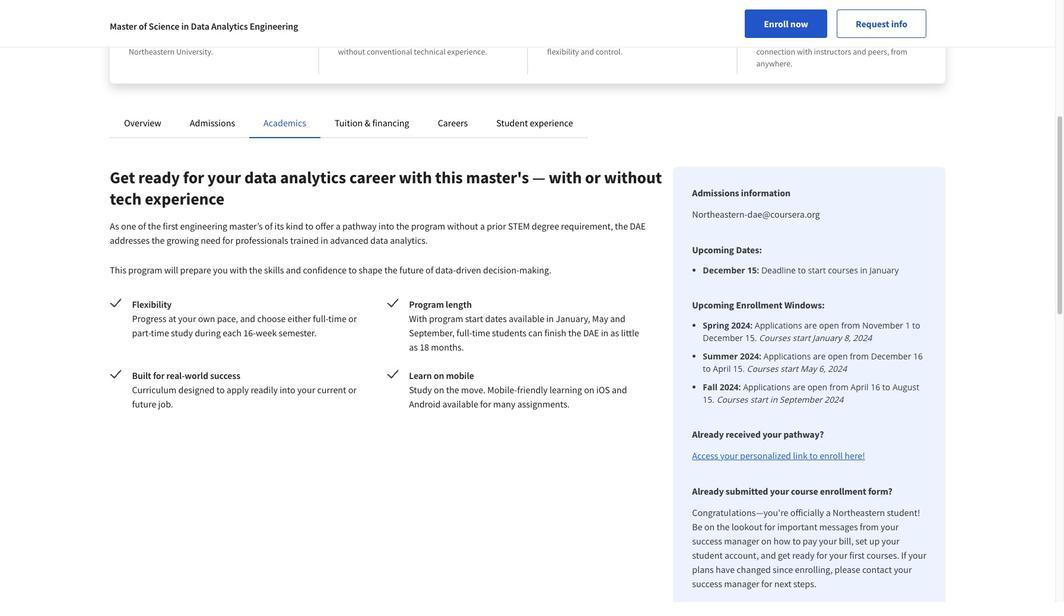 Task type: describe. For each thing, give the bounding box(es) containing it.
to inside applications are open from april 16 to august 15.
[[883, 382, 891, 393]]

1 vertical spatial as
[[409, 341, 418, 353]]

deadline
[[762, 265, 796, 276]]

list item containing fall 2024:
[[703, 381, 927, 406]]

technical
[[414, 46, 446, 57]]

program length with program start dates available in january, may and september, full-time students can finish the dae in as little as 18 months.
[[409, 299, 639, 353]]

upcoming enrollment windows:
[[692, 299, 825, 311]]

tuition & financing link
[[335, 117, 409, 129]]

already for already submitted your course enrollment form?
[[692, 486, 724, 498]]

courses start may 6, 2024
[[747, 363, 847, 375]]

1 horizontal spatial january
[[870, 265, 899, 276]]

available inside learn on mobile study on the move. mobile-friendly learning on ios and android available for many assignments.
[[443, 398, 478, 410]]

driven
[[456, 264, 481, 276]]

0 vertical spatial experience
[[530, 117, 573, 129]]

to inside applications are open from december 16 to april 15.
[[703, 363, 711, 375]]

courses start in september 2024
[[717, 394, 844, 405]]

learn on mobile study on the move. mobile-friendly learning on ios and android available for many assignments.
[[409, 370, 627, 410]]

northeastern inside the "congratulations—you're officially a northeastern student! be on the lookout for important messages from your success manager on how to pay your bill, set up your student account, and get ready for your first courses. if your plans have changed since enrolling, please contact your success manager for next steps."
[[833, 507, 885, 519]]

as
[[110, 220, 119, 232]]

in left september
[[771, 394, 778, 405]]

2 manager from the top
[[724, 578, 760, 590]]

0 vertical spatial engineering
[[250, 20, 298, 32]]

to right link
[[810, 450, 818, 462]]

time for september,
[[472, 327, 490, 339]]

prior
[[487, 220, 506, 232]]

may inside the program length with program start dates available in january, may and september, full-time students can finish the dae in as little as 18 months.
[[592, 313, 608, 325]]

dae inside as one of the first engineering master's of its kind to offer a pathway into the program without a prior stem degree requirement, the dae addresses the growing need for professionals trained in advanced data analytics.
[[630, 220, 646, 232]]

2024 for courses start may 6, 2024
[[828, 363, 847, 375]]

time for or
[[151, 327, 169, 339]]

experience inside with or without tech experience
[[145, 188, 224, 210]]

for up enrolling,
[[817, 550, 828, 562]]

learn
[[409, 370, 432, 382]]

your inside 'built for real-world success curriculum designed to apply readily into your current or future job.'
[[297, 384, 315, 396]]

pace,
[[217, 313, 238, 325]]

in left little
[[601, 327, 609, 339]]

applications are open from april 16 to august 15.
[[703, 382, 920, 405]]

own
[[198, 313, 215, 325]]

will
[[164, 264, 178, 276]]

submitted
[[726, 486, 768, 498]]

september
[[780, 394, 823, 405]]

student
[[692, 550, 723, 562]]

courses.
[[867, 550, 900, 562]]

congratulations—you're officially a northeastern student! be on the lookout for important messages from your success manager on how to pay your bill, set up your student account, and get ready for your first courses. if your plans have changed since enrolling, please contact your success manager for next steps.
[[692, 507, 927, 590]]

start inside the program length with program start dates available in january, may and september, full-time students can finish the dae in as little as 18 months.
[[465, 313, 483, 325]]

connection
[[757, 46, 796, 57]]

15. for courses start may 6, 2024
[[733, 363, 745, 375]]

for inside learn on mobile study on the move. mobile-friendly learning on ios and android available for many assignments.
[[480, 398, 491, 410]]

course
[[791, 486, 819, 498]]

your down 'if'
[[894, 564, 912, 576]]

here!
[[845, 450, 865, 462]]

and inside 'pay-as-you-go tuition, allowing for complete flexibility and control.'
[[581, 46, 594, 57]]

hassle-
[[338, 34, 364, 45]]

for up how
[[765, 521, 776, 533]]

pathway?
[[784, 429, 824, 441]]

personalized
[[740, 450, 791, 462]]

1
[[906, 320, 910, 331]]

your right access
[[720, 450, 738, 462]]

analytics.
[[390, 235, 428, 246]]

and down projects
[[853, 46, 867, 57]]

on left how
[[762, 535, 772, 547]]

messages
[[820, 521, 858, 533]]

request info button
[[837, 9, 927, 38]]

your inside flexibility progress at your own pace, and choose either full-time or part-time study during each 16-week semester.
[[178, 313, 196, 325]]

—
[[532, 167, 546, 188]]

and right skills
[[286, 264, 301, 276]]

confidence
[[303, 264, 347, 276]]

1 vertical spatial success
[[692, 535, 723, 547]]

at inside flexibility progress at your own pace, and choose either full-time or part-time study during each 16-week semester.
[[168, 313, 176, 325]]

list containing spring 2024:
[[697, 319, 927, 406]]

the left skills
[[249, 264, 262, 276]]

mobile
[[446, 370, 474, 382]]

data inside as one of the first engineering master's of its kind to offer a pathway into the program without a prior stem degree requirement, the dae addresses the growing need for professionals trained in advanced data analytics.
[[371, 235, 388, 246]]

college
[[180, 34, 205, 45]]

conventional
[[367, 46, 412, 57]]

if
[[902, 550, 907, 562]]

assignments.
[[518, 398, 570, 410]]

2024 for courses start in september 2024
[[825, 394, 844, 405]]

your down student! in the bottom right of the page
[[881, 521, 899, 533]]

start left courses
[[808, 265, 826, 276]]

program inside as one of the first engineering master's of its kind to offer a pathway into the program without a prior stem degree requirement, the dae addresses the growing need for professionals trained in advanced data analytics.
[[411, 220, 445, 232]]

flexibility progress at your own pace, and choose either full-time or part-time study during each 16-week semester.
[[132, 299, 357, 339]]

your right 'if'
[[909, 550, 927, 562]]

a inside the "congratulations—you're officially a northeastern student! be on the lookout for important messages from your success manager on how to pay your bill, set up your student account, and get ready for your first courses. if your plans have changed since enrolling, please contact your success manager for next steps."
[[826, 507, 831, 519]]

info
[[891, 18, 908, 30]]

the inside the "congratulations—you're officially a northeastern student! be on the lookout for important messages from your success manager on how to pay your bill, set up your student account, and get ready for your first courses. if your plans have changed since enrolling, please contact your success manager for next steps."
[[717, 521, 730, 533]]

lecture
[[757, 34, 783, 45]]

full- inside flexibility progress at your own pace, and choose either full-time or part-time study during each 16-week semester.
[[313, 313, 329, 325]]

from for december
[[850, 351, 869, 362]]

admissions information
[[692, 187, 791, 199]]

in left data
[[181, 20, 189, 32]]

academics
[[264, 117, 306, 129]]

offered
[[129, 34, 155, 45]]

open for september
[[808, 382, 828, 393]]

program inside the program length with program start dates available in january, may and september, full-time students can finish the dae in as little as 18 months.
[[429, 313, 463, 325]]

account,
[[725, 550, 759, 562]]

8,
[[844, 332, 851, 344]]

of right the one
[[138, 220, 146, 232]]

with right you
[[230, 264, 247, 276]]

on inside 100% online lecture videos, hands-on projects and connection with instructors and peers, from anywhere.
[[835, 34, 844, 45]]

courses for summer 2024:
[[747, 363, 779, 375]]

of inside the accredited engineering degree offered by the college of engineering at northeastern university.
[[207, 34, 214, 45]]

courses for spring 2024:
[[759, 332, 791, 344]]

and up peers,
[[875, 34, 888, 45]]

1 horizontal spatial future
[[400, 264, 424, 276]]

the up analytics. at the left top of the page
[[396, 220, 409, 232]]

each
[[223, 327, 242, 339]]

experience.
[[447, 46, 487, 57]]

stem
[[508, 220, 530, 232]]

or inside with or without tech experience
[[585, 167, 601, 188]]

the inside the program length with program start dates available in january, may and september, full-time students can finish the dae in as little as 18 months.
[[568, 327, 581, 339]]

with left this
[[399, 167, 432, 188]]

enroll
[[820, 450, 843, 462]]

on right the study
[[434, 384, 444, 396]]

the left the growing
[[152, 235, 165, 246]]

0 horizontal spatial a
[[336, 220, 341, 232]]

to inside 'built for real-world success curriculum designed to apply readily into your current or future job.'
[[217, 384, 225, 396]]

list item containing december 15:
[[703, 264, 927, 277]]

summer 2024:
[[703, 351, 762, 362]]

dates
[[485, 313, 507, 325]]

the right requirement,
[[615, 220, 628, 232]]

tuition,
[[598, 34, 624, 45]]

prepare
[[180, 264, 211, 276]]

list item containing summer 2024:
[[703, 350, 927, 375]]

changed
[[737, 564, 771, 576]]

in up finish
[[547, 313, 554, 325]]

apply
[[227, 384, 249, 396]]

world
[[185, 370, 208, 382]]

study
[[409, 384, 432, 396]]

your right "up"
[[882, 535, 900, 547]]

for inside 'pay-as-you-go tuition, allowing for complete flexibility and control.'
[[657, 34, 666, 45]]

up
[[870, 535, 880, 547]]

1 horizontal spatial time
[[329, 313, 347, 325]]

2 vertical spatial success
[[692, 578, 723, 590]]

online
[[787, 18, 819, 33]]

your left course
[[770, 486, 789, 498]]

spring
[[703, 320, 729, 331]]

this
[[435, 167, 463, 188]]

the right shape
[[385, 264, 398, 276]]

15:
[[748, 265, 759, 276]]

curriculum
[[132, 384, 177, 396]]

start for fall 2024:
[[750, 394, 768, 405]]

engineering inside as one of the first engineering master's of its kind to offer a pathway into the program without a prior stem degree requirement, the dae addresses the growing need for professionals trained in advanced data analytics.
[[180, 220, 227, 232]]

and inside the program length with program start dates available in january, may and september, full-time students can finish the dae in as little as 18 months.
[[610, 313, 626, 325]]

admissions for admissions
[[190, 117, 235, 129]]

september,
[[409, 327, 455, 339]]

1 manager from the top
[[724, 535, 760, 547]]

for inside hassle-free pathways for learners with or without conventional technical experience.
[[414, 34, 423, 45]]

on left ios
[[584, 384, 595, 396]]

applications are open from december 16 to april 15.
[[703, 351, 923, 375]]

in right courses
[[861, 265, 868, 276]]

pathways
[[379, 34, 412, 45]]

the inside the accredited engineering degree offered by the college of engineering at northeastern university.
[[166, 34, 178, 45]]

on right the 'be'
[[705, 521, 715, 533]]

100%
[[757, 18, 785, 33]]

15. for courses start in september 2024
[[703, 394, 715, 405]]

anywhere.
[[757, 58, 793, 69]]

1 vertical spatial program
[[128, 264, 162, 276]]

upcoming for upcoming dates:
[[692, 244, 734, 256]]

are for january
[[805, 320, 817, 331]]

enroll
[[764, 18, 789, 30]]

since
[[773, 564, 793, 576]]

are for may
[[813, 351, 826, 362]]

from inside 100% online lecture videos, hands-on projects and connection with instructors and peers, from anywhere.
[[891, 46, 908, 57]]

this
[[110, 264, 126, 276]]

have
[[716, 564, 735, 576]]

and inside the "congratulations—you're officially a northeastern student! be on the lookout for important messages from your success manager on how to pay your bill, set up your student account, and get ready for your first courses. if your plans have changed since enrolling, please contact your success manager for next steps."
[[761, 550, 776, 562]]

into inside 'built for real-world success curriculum designed to apply readily into your current or future job.'
[[280, 384, 295, 396]]

for down admissions 'link'
[[183, 167, 204, 188]]

steps.
[[794, 578, 817, 590]]

on right learn
[[434, 370, 444, 382]]

mobile-
[[488, 384, 517, 396]]

northeastern-dae@coursera.org
[[692, 208, 820, 220]]

admissions link
[[190, 117, 235, 129]]

first inside the "congratulations—you're officially a northeastern student! be on the lookout for important messages from your success manager on how to pay your bill, set up your student account, and get ready for your first courses. if your plans have changed since enrolling, please contact your success manager for next steps."
[[850, 550, 865, 562]]

your down bill,
[[830, 550, 848, 562]]

0 vertical spatial ready
[[138, 167, 180, 188]]

2024: for fall 2024:
[[720, 382, 741, 393]]

enroll now
[[764, 18, 809, 30]]

degree inside the accredited engineering degree offered by the college of engineering at northeastern university.
[[247, 18, 282, 33]]

upcoming for upcoming enrollment windows:
[[692, 299, 734, 311]]

career
[[349, 167, 396, 188]]

your down messages
[[819, 535, 837, 547]]

data
[[191, 20, 209, 32]]

in inside as one of the first engineering master's of its kind to offer a pathway into the program without a prior stem degree requirement, the dae addresses the growing need for professionals trained in advanced data analytics.
[[321, 235, 328, 246]]

northeastern inside the accredited engineering degree offered by the college of engineering at northeastern university.
[[129, 46, 175, 57]]



Task type: locate. For each thing, give the bounding box(es) containing it.
2024 right 6,
[[828, 363, 847, 375]]

access your personalized link to enroll here!
[[692, 450, 865, 462]]

0 vertical spatial at
[[259, 34, 266, 45]]

2024: right spring
[[732, 320, 753, 331]]

northeastern-
[[692, 208, 748, 220]]

0 vertical spatial april
[[713, 363, 731, 375]]

0 vertical spatial 2024
[[853, 332, 872, 344]]

16 for april
[[871, 382, 881, 393]]

program
[[411, 220, 445, 232], [128, 264, 162, 276], [429, 313, 463, 325]]

lookout
[[732, 521, 763, 533]]

engineering inside the accredited engineering degree offered by the college of engineering at northeastern university.
[[216, 34, 257, 45]]

from inside applications are open from november 1 to december 15.
[[841, 320, 860, 331]]

1 horizontal spatial a
[[480, 220, 485, 232]]

future inside 'built for real-world success curriculum designed to apply readily into your current or future job.'
[[132, 398, 156, 410]]

1 vertical spatial already
[[692, 486, 724, 498]]

2 vertical spatial 2024
[[825, 394, 844, 405]]

go
[[588, 34, 597, 45]]

to inside as one of the first engineering master's of its kind to offer a pathway into the program without a prior stem degree requirement, the dae addresses the growing need for professionals trained in advanced data analytics.
[[305, 220, 314, 232]]

the right by
[[166, 34, 178, 45]]

start up applications are open from december 16 to april 15.
[[793, 332, 811, 344]]

from for november
[[841, 320, 860, 331]]

requirement,
[[561, 220, 613, 232]]

enrolling,
[[795, 564, 833, 576]]

first down the set
[[850, 550, 865, 562]]

1 horizontal spatial dae
[[630, 220, 646, 232]]

0 vertical spatial without
[[338, 46, 365, 57]]

admissions
[[190, 117, 235, 129], [692, 187, 739, 199]]

december inside applications are open from december 16 to april 15.
[[871, 351, 912, 362]]

be
[[692, 521, 703, 533]]

0 horizontal spatial into
[[280, 384, 295, 396]]

as left little
[[611, 327, 619, 339]]

applications for may
[[764, 351, 811, 362]]

1 horizontal spatial degree
[[532, 220, 559, 232]]

free
[[364, 34, 377, 45]]

your up personalized
[[763, 429, 782, 441]]

0 horizontal spatial without
[[338, 46, 365, 57]]

your left current
[[297, 384, 315, 396]]

and inside flexibility progress at your own pace, and choose either full-time or part-time study during each 16-week semester.
[[240, 313, 255, 325]]

advanced
[[330, 235, 369, 246]]

1 vertical spatial are
[[813, 351, 826, 362]]

request info
[[856, 18, 908, 30]]

1 vertical spatial dae
[[583, 327, 599, 339]]

2024 down 6,
[[825, 394, 844, 405]]

a up messages
[[826, 507, 831, 519]]

on up instructors
[[835, 34, 844, 45]]

start for spring 2024:
[[793, 332, 811, 344]]

with
[[455, 34, 470, 45], [797, 46, 813, 57], [399, 167, 432, 188], [549, 167, 582, 188], [230, 264, 247, 276]]

courses
[[759, 332, 791, 344], [747, 363, 779, 375], [717, 394, 748, 405]]

applications inside applications are open from december 16 to april 15.
[[764, 351, 811, 362]]

0 horizontal spatial experience
[[145, 188, 224, 210]]

0 vertical spatial december
[[703, 265, 745, 276]]

may right january,
[[592, 313, 608, 325]]

1 horizontal spatial at
[[259, 34, 266, 45]]

0 vertical spatial upcoming
[[692, 244, 734, 256]]

0 horizontal spatial 16
[[871, 382, 881, 393]]

success inside 'built for real-world success curriculum designed to apply readily into your current or future job.'
[[210, 370, 240, 382]]

applications up courses start in september 2024
[[743, 382, 791, 393]]

list item up "windows:"
[[703, 264, 927, 277]]

0 horizontal spatial january
[[813, 332, 842, 344]]

of up 'offered'
[[139, 20, 147, 32]]

without inside as one of the first engineering master's of its kind to offer a pathway into the program without a prior stem degree requirement, the dae addresses the growing need for professionals trained in advanced data analytics.
[[447, 220, 478, 232]]

august
[[893, 382, 920, 393]]

2024 for courses start january 8, 2024
[[853, 332, 872, 344]]

the down congratulations—you're
[[717, 521, 730, 533]]

are up september
[[793, 382, 806, 393]]

0 vertical spatial as
[[611, 327, 619, 339]]

with inside hassle-free pathways for learners with or without conventional technical experience.
[[455, 34, 470, 45]]

16 inside applications are open from april 16 to august 15.
[[871, 382, 881, 393]]

start down length
[[465, 313, 483, 325]]

0 vertical spatial into
[[379, 220, 394, 232]]

first inside as one of the first engineering master's of its kind to offer a pathway into the program without a prior stem degree requirement, the dae addresses the growing need for professionals trained in advanced data analytics.
[[163, 220, 178, 232]]

master's
[[466, 167, 529, 188]]

are inside applications are open from december 16 to april 15.
[[813, 351, 826, 362]]

15. inside applications are open from december 16 to april 15.
[[733, 363, 745, 375]]

northeastern down by
[[129, 46, 175, 57]]

ios
[[596, 384, 610, 396]]

december down the 'upcoming dates:'
[[703, 265, 745, 276]]

from
[[891, 46, 908, 57], [841, 320, 860, 331], [850, 351, 869, 362], [830, 382, 849, 393], [860, 521, 879, 533]]

2 vertical spatial applications
[[743, 382, 791, 393]]

with inside with or without tech experience
[[549, 167, 582, 188]]

0 vertical spatial january
[[870, 265, 899, 276]]

or inside flexibility progress at your own pace, and choose either full-time or part-time study during each 16-week semester.
[[349, 313, 357, 325]]

for right allowing
[[657, 34, 666, 45]]

applications are open from november 1 to december 15.
[[703, 320, 921, 344]]

hassle-free pathways for learners with or without conventional technical experience.
[[338, 34, 487, 57]]

success up apply
[[210, 370, 240, 382]]

applications for january
[[755, 320, 802, 331]]

courses down summer 2024:
[[747, 363, 779, 375]]

1 vertical spatial at
[[168, 313, 176, 325]]

set
[[856, 535, 868, 547]]

of down the master of science in data analytics engineering
[[207, 34, 214, 45]]

open down 6,
[[808, 382, 828, 393]]

to left pay
[[793, 535, 801, 547]]

2 vertical spatial december
[[871, 351, 912, 362]]

the
[[166, 34, 178, 45], [148, 220, 161, 232], [396, 220, 409, 232], [615, 220, 628, 232], [152, 235, 165, 246], [249, 264, 262, 276], [385, 264, 398, 276], [568, 327, 581, 339], [446, 384, 459, 396], [717, 521, 730, 533]]

applications inside applications are open from april 16 to august 15.
[[743, 382, 791, 393]]

or right either
[[349, 313, 357, 325]]

with inside 100% online lecture videos, hands-on projects and connection with instructors and peers, from anywhere.
[[797, 46, 813, 57]]

complete
[[668, 34, 701, 45]]

need
[[201, 235, 221, 246]]

list item
[[703, 264, 927, 277], [703, 319, 927, 344], [703, 350, 927, 375], [703, 381, 927, 406]]

0 vertical spatial degree
[[247, 18, 282, 33]]

for
[[414, 34, 423, 45], [657, 34, 666, 45], [183, 167, 204, 188], [223, 235, 234, 246], [153, 370, 165, 382], [480, 398, 491, 410], [765, 521, 776, 533], [817, 550, 828, 562], [762, 578, 773, 590]]

enrollment
[[820, 486, 867, 498]]

flexibility
[[547, 46, 579, 57]]

2024 right 8,
[[853, 332, 872, 344]]

contact
[[863, 564, 892, 576]]

and right ios
[[612, 384, 627, 396]]

with right —
[[549, 167, 582, 188]]

little
[[621, 327, 639, 339]]

first up the growing
[[163, 220, 178, 232]]

dae inside the program length with program start dates available in january, may and september, full-time students can finish the dae in as little as 18 months.
[[583, 327, 599, 339]]

ready down pay
[[793, 550, 815, 562]]

access
[[692, 450, 719, 462]]

1 vertical spatial 2024:
[[740, 351, 762, 362]]

0 horizontal spatial degree
[[247, 18, 282, 33]]

1 horizontal spatial first
[[850, 550, 865, 562]]

you-
[[573, 34, 588, 45]]

tuition
[[335, 117, 363, 129]]

2 vertical spatial 2024:
[[720, 382, 741, 393]]

0 vertical spatial success
[[210, 370, 240, 382]]

1 vertical spatial april
[[851, 382, 869, 393]]

1 horizontal spatial 15.
[[733, 363, 745, 375]]

open inside applications are open from november 1 to december 15.
[[819, 320, 839, 331]]

0 vertical spatial may
[[592, 313, 608, 325]]

success down plans
[[692, 578, 723, 590]]

2 vertical spatial without
[[447, 220, 478, 232]]

as left the 18
[[409, 341, 418, 353]]

length
[[446, 299, 472, 310]]

1 horizontal spatial full-
[[457, 327, 472, 339]]

applications down enrollment
[[755, 320, 802, 331]]

open inside applications are open from april 16 to august 15.
[[808, 382, 828, 393]]

accredited engineering degree offered by the college of engineering at northeastern university.
[[129, 18, 282, 57]]

without inside with or without tech experience
[[604, 167, 662, 188]]

ready inside the "congratulations—you're officially a northeastern student! be on the lookout for important messages from your success manager on how to pay your bill, set up your student account, and get ready for your first courses. if your plans have changed since enrolling, please contact your success manager for next steps."
[[793, 550, 815, 562]]

growing
[[167, 235, 199, 246]]

0 vertical spatial courses
[[759, 332, 791, 344]]

6,
[[819, 363, 826, 375]]

either
[[288, 313, 311, 325]]

overview link
[[124, 117, 161, 129]]

offer
[[315, 220, 334, 232]]

1 vertical spatial data
[[371, 235, 388, 246]]

program down length
[[429, 313, 463, 325]]

0 horizontal spatial may
[[592, 313, 608, 325]]

december 15: deadline to start courses in january
[[703, 265, 899, 276]]

open for 6,
[[828, 351, 848, 362]]

student experience link
[[497, 117, 573, 129]]

0 vertical spatial first
[[163, 220, 178, 232]]

applications for in
[[743, 382, 791, 393]]

future
[[400, 264, 424, 276], [132, 398, 156, 410]]

3 list item from the top
[[703, 350, 927, 375]]

0 horizontal spatial data
[[244, 167, 277, 188]]

1 horizontal spatial may
[[801, 363, 817, 375]]

are inside applications are open from april 16 to august 15.
[[793, 382, 806, 393]]

experience
[[530, 117, 573, 129], [145, 188, 224, 210]]

0 vertical spatial 16
[[914, 351, 923, 362]]

to inside applications are open from november 1 to december 15.
[[913, 320, 921, 331]]

2 vertical spatial program
[[429, 313, 463, 325]]

0 horizontal spatial available
[[443, 398, 478, 410]]

and inside learn on mobile study on the move. mobile-friendly learning on ios and android available for many assignments.
[[612, 384, 627, 396]]

0 vertical spatial northeastern
[[129, 46, 175, 57]]

0 horizontal spatial northeastern
[[129, 46, 175, 57]]

16-
[[244, 327, 256, 339]]

and left get
[[761, 550, 776, 562]]

0 horizontal spatial dae
[[583, 327, 599, 339]]

videos,
[[784, 34, 809, 45]]

2024
[[853, 332, 872, 344], [828, 363, 847, 375], [825, 394, 844, 405]]

from right peers,
[[891, 46, 908, 57]]

start
[[808, 265, 826, 276], [465, 313, 483, 325], [793, 332, 811, 344], [781, 363, 799, 375], [750, 394, 768, 405]]

control.
[[596, 46, 623, 57]]

pathway
[[343, 220, 377, 232]]

may inside list item
[[801, 363, 817, 375]]

your up master's
[[208, 167, 241, 188]]

january left 8,
[[813, 332, 842, 344]]

your up study
[[178, 313, 196, 325]]

0 vertical spatial open
[[819, 320, 839, 331]]

0 vertical spatial full-
[[313, 313, 329, 325]]

full- up 'months.'
[[457, 327, 472, 339]]

1 vertical spatial 16
[[871, 382, 881, 393]]

1 vertical spatial 2024
[[828, 363, 847, 375]]

without
[[338, 46, 365, 57], [604, 167, 662, 188], [447, 220, 478, 232]]

0 vertical spatial data
[[244, 167, 277, 188]]

already for already received your pathway?
[[692, 429, 724, 441]]

a left prior
[[480, 220, 485, 232]]

without inside hassle-free pathways for learners with or without conventional technical experience.
[[338, 46, 365, 57]]

science
[[149, 20, 179, 32]]

december down november
[[871, 351, 912, 362]]

16 inside applications are open from december 16 to april 15.
[[914, 351, 923, 362]]

open inside applications are open from december 16 to april 15.
[[828, 351, 848, 362]]

from down applications are open from december 16 to april 15.
[[830, 382, 849, 393]]

allowing
[[625, 34, 655, 45]]

16 up august
[[914, 351, 923, 362]]

open up courses start january 8, 2024
[[819, 320, 839, 331]]

start up courses start in september 2024
[[781, 363, 799, 375]]

1 vertical spatial engineering
[[216, 34, 257, 45]]

and up little
[[610, 313, 626, 325]]

degree inside as one of the first engineering master's of its kind to offer a pathway into the program without a prior stem degree requirement, the dae addresses the growing need for professionals trained in advanced data analytics.
[[532, 220, 559, 232]]

1 vertical spatial northeastern
[[833, 507, 885, 519]]

the down january,
[[568, 327, 581, 339]]

1 vertical spatial 15.
[[733, 363, 745, 375]]

of left its
[[265, 220, 273, 232]]

spring 2024:
[[703, 320, 753, 331]]

to right 1
[[913, 320, 921, 331]]

1 vertical spatial open
[[828, 351, 848, 362]]

1 vertical spatial full-
[[457, 327, 472, 339]]

courses start january 8, 2024
[[759, 332, 872, 344]]

from inside applications are open from december 16 to april 15.
[[850, 351, 869, 362]]

already submitted your course enrollment form?
[[692, 486, 893, 498]]

1 vertical spatial first
[[850, 550, 865, 562]]

1 vertical spatial without
[[604, 167, 662, 188]]

congratulations—you're
[[692, 507, 789, 519]]

2 vertical spatial 15.
[[703, 394, 715, 405]]

15. for courses start january 8, 2024
[[745, 332, 757, 344]]

list item containing spring 2024:
[[703, 319, 927, 344]]

1 vertical spatial manager
[[724, 578, 760, 590]]

ready
[[138, 167, 180, 188], [793, 550, 815, 562]]

1 horizontal spatial admissions
[[692, 187, 739, 199]]

applications inside applications are open from november 1 to december 15.
[[755, 320, 802, 331]]

upcoming up spring
[[692, 299, 734, 311]]

15. inside applications are open from november 1 to december 15.
[[745, 332, 757, 344]]

0 horizontal spatial april
[[713, 363, 731, 375]]

start for summer 2024:
[[781, 363, 799, 375]]

0 vertical spatial already
[[692, 429, 724, 441]]

are for in
[[793, 382, 806, 393]]

0 vertical spatial engineering
[[185, 18, 245, 33]]

list item down 6,
[[703, 381, 927, 406]]

for left 'many'
[[480, 398, 491, 410]]

1 vertical spatial courses
[[747, 363, 779, 375]]

2 horizontal spatial 15.
[[745, 332, 757, 344]]

from for april
[[830, 382, 849, 393]]

future down curriculum at the left bottom of the page
[[132, 398, 156, 410]]

1 vertical spatial future
[[132, 398, 156, 410]]

2 vertical spatial are
[[793, 382, 806, 393]]

upcoming left dates:
[[692, 244, 734, 256]]

1 horizontal spatial april
[[851, 382, 869, 393]]

admissions for admissions information
[[692, 187, 739, 199]]

to right kind
[[305, 220, 314, 232]]

enrollment
[[736, 299, 783, 311]]

0 vertical spatial dae
[[630, 220, 646, 232]]

2 horizontal spatial a
[[826, 507, 831, 519]]

engineering inside the accredited engineering degree offered by the college of engineering at northeastern university.
[[185, 18, 245, 33]]

to inside the "congratulations—you're officially a northeastern student! be on the lookout for important messages from your success manager on how to pay your bill, set up your student account, and get ready for your first courses. if your plans have changed since enrolling, please contact your success manager for next steps."
[[793, 535, 801, 547]]

courses for fall 2024:
[[717, 394, 748, 405]]

engineering up need on the left top of page
[[180, 220, 227, 232]]

android
[[409, 398, 441, 410]]

applications
[[755, 320, 802, 331], [764, 351, 811, 362], [743, 382, 791, 393]]

&
[[365, 117, 371, 129]]

experience right student
[[530, 117, 573, 129]]

data down pathway on the left of the page
[[371, 235, 388, 246]]

0 horizontal spatial ready
[[138, 167, 180, 188]]

from inside the "congratulations—you're officially a northeastern student! be on the lookout for important messages from your success manager on how to pay your bill, set up your student account, and get ready for your first courses. if your plans have changed since enrolling, please contact your success manager for next steps."
[[860, 521, 879, 533]]

1 already from the top
[[692, 429, 724, 441]]

for inside as one of the first engineering master's of its kind to offer a pathway into the program without a prior stem degree requirement, the dae addresses the growing need for professionals trained in advanced data analytics.
[[223, 235, 234, 246]]

into inside as one of the first engineering master's of its kind to offer a pathway into the program without a prior stem degree requirement, the dae addresses the growing need for professionals trained in advanced data analytics.
[[379, 220, 394, 232]]

the right the one
[[148, 220, 161, 232]]

1 list item from the top
[[703, 264, 927, 277]]

may left 6,
[[801, 363, 817, 375]]

0 vertical spatial future
[[400, 264, 424, 276]]

0 vertical spatial available
[[509, 313, 545, 325]]

open for 8,
[[819, 320, 839, 331]]

available inside the program length with program start dates available in january, may and september, full-time students can finish the dae in as little as 18 months.
[[509, 313, 545, 325]]

or up experience.
[[472, 34, 479, 45]]

making.
[[520, 264, 552, 276]]

skills
[[264, 264, 284, 276]]

1 vertical spatial into
[[280, 384, 295, 396]]

april inside applications are open from april 16 to august 15.
[[851, 382, 869, 393]]

master of science in data analytics engineering
[[110, 20, 298, 32]]

15. inside applications are open from april 16 to august 15.
[[703, 394, 715, 405]]

or inside hassle-free pathways for learners with or without conventional technical experience.
[[472, 34, 479, 45]]

0 vertical spatial 15.
[[745, 332, 757, 344]]

2 upcoming from the top
[[692, 299, 734, 311]]

to left apply
[[217, 384, 225, 396]]

for left next
[[762, 578, 773, 590]]

2 already from the top
[[692, 486, 724, 498]]

2 horizontal spatial without
[[604, 167, 662, 188]]

are inside applications are open from november 1 to december 15.
[[805, 320, 817, 331]]

2 vertical spatial open
[[808, 382, 828, 393]]

from up 8,
[[841, 320, 860, 331]]

are up courses start january 8, 2024
[[805, 320, 817, 331]]

time inside the program length with program start dates available in january, may and september, full-time students can finish the dae in as little as 18 months.
[[472, 327, 490, 339]]

2 vertical spatial courses
[[717, 394, 748, 405]]

2024: for summer 2024:
[[740, 351, 762, 362]]

addresses
[[110, 235, 150, 246]]

with down videos, in the top of the page
[[797, 46, 813, 57]]

of
[[139, 20, 147, 32], [207, 34, 214, 45], [138, 220, 146, 232], [265, 220, 273, 232], [426, 264, 434, 276]]

or inside 'built for real-world success curriculum designed to apply readily into your current or future job.'
[[348, 384, 357, 396]]

with up experience.
[[455, 34, 470, 45]]

tech
[[110, 188, 142, 210]]

to left shape
[[349, 264, 357, 276]]

list item down "windows:"
[[703, 319, 927, 344]]

15. down fall
[[703, 394, 715, 405]]

2 horizontal spatial time
[[472, 327, 490, 339]]

0 horizontal spatial admissions
[[190, 117, 235, 129]]

already up access
[[692, 429, 724, 441]]

for right need on the left top of page
[[223, 235, 234, 246]]

from up "up"
[[860, 521, 879, 533]]

april inside applications are open from december 16 to april 15.
[[713, 363, 731, 375]]

into up analytics. at the left top of the page
[[379, 220, 394, 232]]

16 for december
[[914, 351, 923, 362]]

to right deadline
[[798, 265, 806, 276]]

of left data-
[[426, 264, 434, 276]]

many
[[493, 398, 516, 410]]

at inside the accredited engineering degree offered by the college of engineering at northeastern university.
[[259, 34, 266, 45]]

1 vertical spatial may
[[801, 363, 817, 375]]

list item down courses start january 8, 2024
[[703, 350, 927, 375]]

from inside applications are open from april 16 to august 15.
[[830, 382, 849, 393]]

2 list item from the top
[[703, 319, 927, 344]]

2024: for spring 2024:
[[732, 320, 753, 331]]

the inside learn on mobile study on the move. mobile-friendly learning on ios and android available for many assignments.
[[446, 384, 459, 396]]

list
[[697, 319, 927, 406]]

for inside 'built for real-world success curriculum designed to apply readily into your current or future job.'
[[153, 370, 165, 382]]

bill,
[[839, 535, 854, 547]]

1 vertical spatial engineering
[[180, 220, 227, 232]]

request
[[856, 18, 890, 30]]

1 horizontal spatial available
[[509, 313, 545, 325]]

program up analytics. at the left top of the page
[[411, 220, 445, 232]]

january right courses
[[870, 265, 899, 276]]

dae down january,
[[583, 327, 599, 339]]

accredited
[[129, 18, 183, 33]]

april left august
[[851, 382, 869, 393]]

this program will prepare you with the skills and confidence to shape the future of data-driven decision-making.
[[110, 264, 552, 276]]

pay
[[803, 535, 817, 547]]

1 horizontal spatial experience
[[530, 117, 573, 129]]

1 horizontal spatial into
[[379, 220, 394, 232]]

0 vertical spatial program
[[411, 220, 445, 232]]

as-
[[562, 34, 573, 45]]

by
[[156, 34, 165, 45]]

full- inside the program length with program start dates available in january, may and september, full-time students can finish the dae in as little as 18 months.
[[457, 327, 472, 339]]

available
[[509, 313, 545, 325], [443, 398, 478, 410]]

open down 8,
[[828, 351, 848, 362]]

january,
[[556, 313, 590, 325]]

full-
[[313, 313, 329, 325], [457, 327, 472, 339]]

1 vertical spatial january
[[813, 332, 842, 344]]

next
[[775, 578, 792, 590]]

1 upcoming from the top
[[692, 244, 734, 256]]

current
[[317, 384, 346, 396]]

or up requirement,
[[585, 167, 601, 188]]

4 list item from the top
[[703, 381, 927, 406]]

1 vertical spatial upcoming
[[692, 299, 734, 311]]

success up the student
[[692, 535, 723, 547]]

0 horizontal spatial first
[[163, 220, 178, 232]]

0 horizontal spatial time
[[151, 327, 169, 339]]

1 horizontal spatial 16
[[914, 351, 923, 362]]

engineering down analytics
[[216, 34, 257, 45]]

december inside applications are open from november 1 to december 15.
[[703, 332, 743, 344]]



Task type: vqa. For each thing, say whether or not it's contained in the screenshot.
'OFFERED' within Bachelor of Science in Cybersecurity Management and Policy Offered by University of Maryland Global Campus 4 years
no



